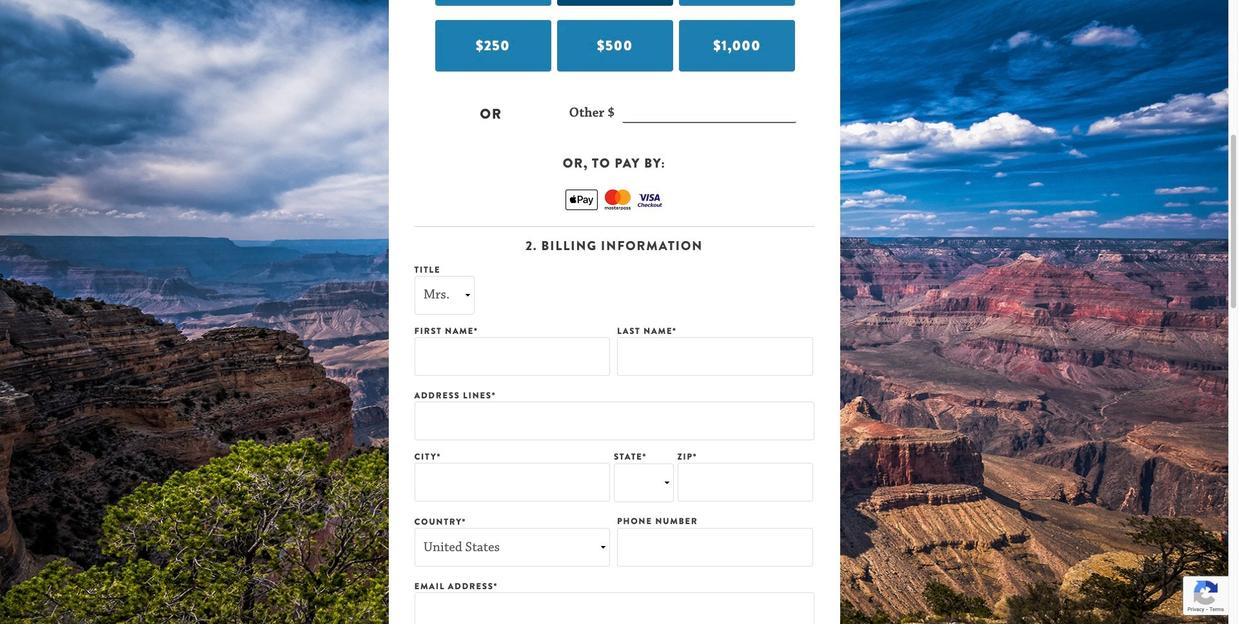Task type: describe. For each thing, give the bounding box(es) containing it.
visa checkout logo image
[[637, 191, 663, 210]]

masterpass logo image
[[605, 189, 630, 210]]

apple pay logo image
[[565, 189, 598, 210]]



Task type: vqa. For each thing, say whether or not it's contained in the screenshot.
National Park Foundation logo
no



Task type: locate. For each thing, give the bounding box(es) containing it.
None radio
[[558, 25, 566, 33]]

None text field
[[414, 337, 610, 376], [414, 402, 814, 441], [414, 337, 610, 376], [414, 402, 814, 441]]

None radio
[[436, 25, 444, 33], [680, 25, 688, 33], [435, 91, 444, 99], [436, 25, 444, 33], [680, 25, 688, 33], [435, 91, 444, 99]]

None text field
[[622, 105, 796, 123], [617, 337, 813, 376], [414, 463, 610, 502], [677, 463, 813, 502], [617, 528, 813, 567], [414, 593, 814, 624], [622, 105, 796, 123], [617, 337, 813, 376], [414, 463, 610, 502], [677, 463, 813, 502], [617, 528, 813, 567], [414, 593, 814, 624]]



